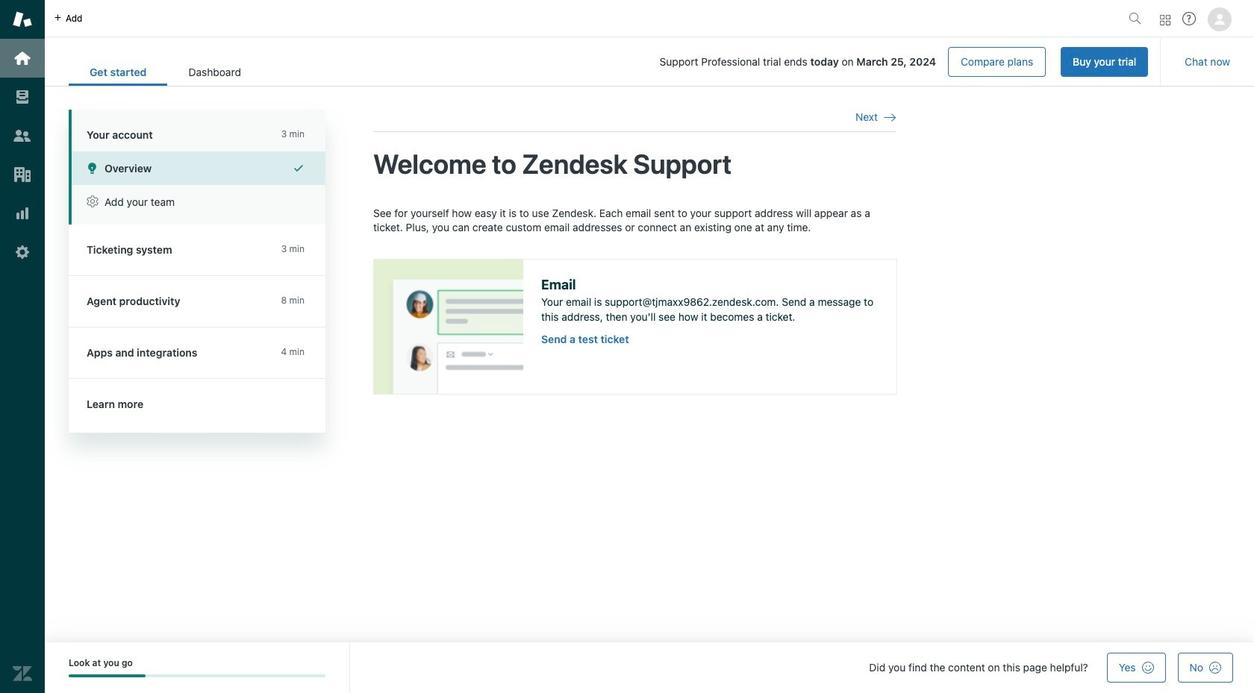 Task type: vqa. For each thing, say whether or not it's contained in the screenshot.
Get Started icon
yes



Task type: describe. For each thing, give the bounding box(es) containing it.
views image
[[13, 87, 32, 107]]

main element
[[0, 0, 45, 694]]

zendesk products image
[[1160, 15, 1171, 25]]

March 25, 2024 text field
[[857, 55, 936, 68]]

zendesk support image
[[13, 10, 32, 29]]



Task type: locate. For each thing, give the bounding box(es) containing it.
example of email conversation inside of the ticketing system and the customer is asking the agent about reimbursement policy. image
[[374, 260, 523, 394]]

get started image
[[13, 49, 32, 68]]

progress bar
[[69, 675, 326, 678]]

zendesk image
[[13, 665, 32, 684]]

tab list
[[69, 58, 262, 86]]

get help image
[[1183, 12, 1196, 25]]

heading
[[69, 110, 326, 152]]

reporting image
[[13, 204, 32, 223]]

organizations image
[[13, 165, 32, 184]]

customers image
[[13, 126, 32, 146]]

tab
[[168, 58, 262, 86]]

admin image
[[13, 243, 32, 262]]



